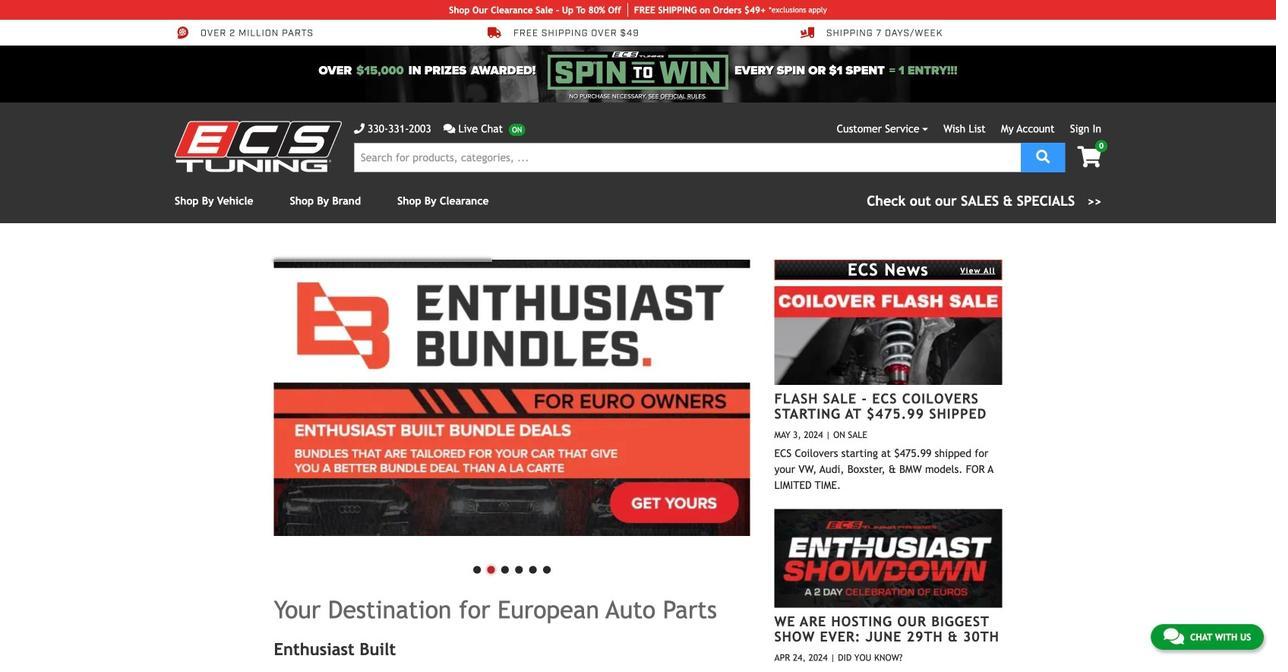 Task type: locate. For each thing, give the bounding box(es) containing it.
comments image
[[444, 124, 456, 134]]

shopping cart image
[[1078, 146, 1102, 168]]

generic - ecs enthusiast bundles image
[[274, 260, 751, 537]]

search image
[[1037, 150, 1051, 164]]

flash sale - ecs coilovers starting at $475.99 shipped image
[[775, 286, 1003, 385]]

phone image
[[354, 124, 365, 134]]



Task type: describe. For each thing, give the bounding box(es) containing it.
ecs tuning 'spin to win' contest logo image
[[548, 52, 729, 90]]

Search text field
[[354, 143, 1022, 173]]

we are hosting our biggest show ever: june 29th & 30th image
[[775, 509, 1003, 608]]

ecs tuning image
[[175, 121, 342, 172]]



Task type: vqa. For each thing, say whether or not it's contained in the screenshot.
Search text field
yes



